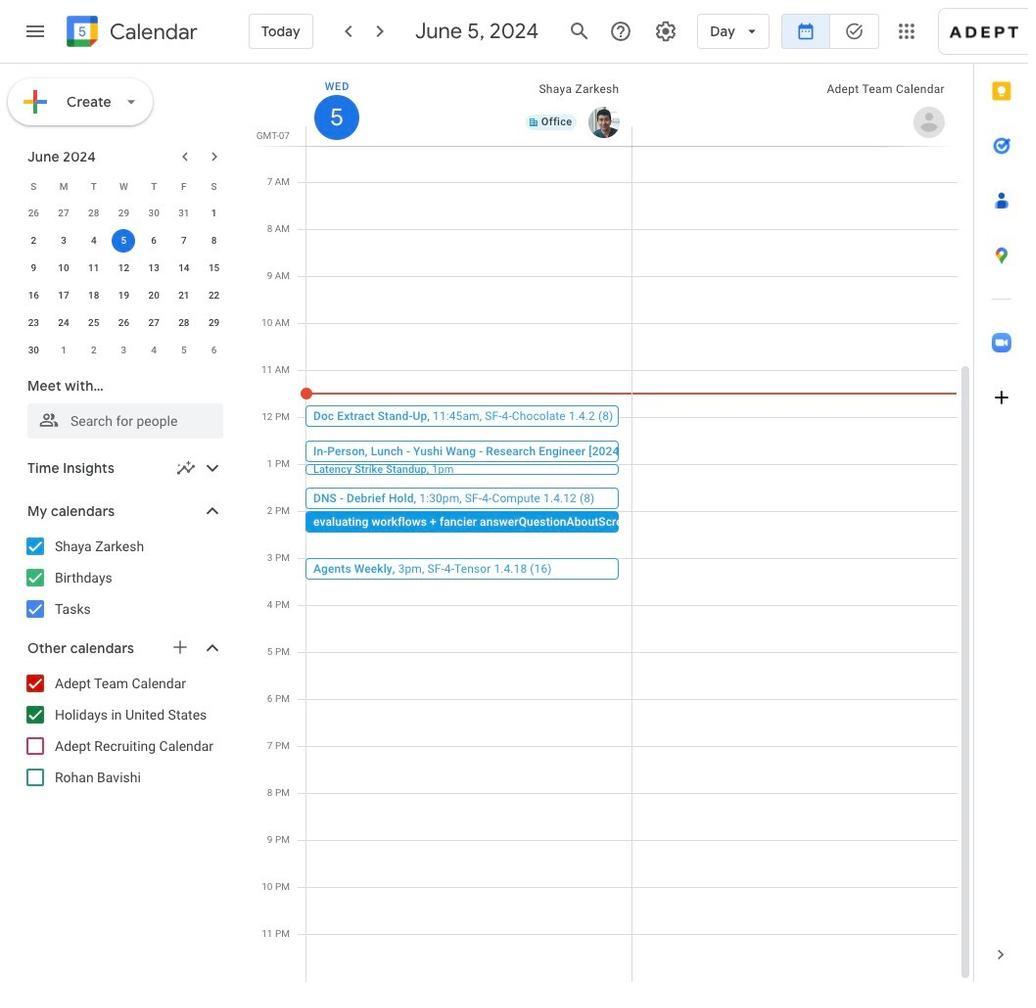 Task type: locate. For each thing, give the bounding box(es) containing it.
tab list
[[974, 64, 1028, 927]]

grid
[[251, 64, 973, 982]]

column header
[[306, 64, 632, 146], [631, 64, 958, 146]]

27 element
[[142, 311, 166, 335]]

row down may 29 element
[[19, 227, 229, 255]]

row group
[[19, 200, 229, 364]]

6 element
[[142, 229, 166, 253]]

wednesday, june 5, today element
[[314, 71, 359, 140], [314, 95, 359, 140]]

cell inside june 2024 grid
[[109, 227, 139, 255]]

july 6 element
[[202, 339, 226, 362]]

15 element
[[202, 257, 226, 280]]

1 wednesday, june 5, today element from the top
[[314, 71, 359, 140]]

30 element
[[22, 339, 45, 362]]

8 element
[[202, 229, 226, 253]]

row down 5, today element
[[19, 255, 229, 282]]

5 row from the top
[[19, 282, 229, 309]]

main drawer image
[[24, 20, 47, 43]]

my calendars list
[[4, 531, 243, 625]]

2 element
[[22, 229, 45, 253]]

22 element
[[202, 284, 226, 307]]

row up may 29 element
[[19, 172, 229, 200]]

heading
[[106, 20, 198, 44]]

row up 26 element
[[19, 282, 229, 309]]

july 4 element
[[142, 339, 166, 362]]

row up 5, today element
[[19, 200, 229, 227]]

1 row from the top
[[19, 172, 229, 200]]

row up "july 3" element
[[19, 309, 229, 337]]

2 wednesday, june 5, today element from the top
[[314, 95, 359, 140]]

12 element
[[112, 257, 136, 280]]

may 29 element
[[112, 202, 136, 225]]

cell
[[109, 227, 139, 255]]

add other calendars image
[[170, 637, 190, 657]]

None search field
[[0, 368, 243, 439]]

row
[[19, 172, 229, 200], [19, 200, 229, 227], [19, 227, 229, 255], [19, 255, 229, 282], [19, 282, 229, 309], [19, 309, 229, 337], [19, 337, 229, 364]]

row down 26 element
[[19, 337, 229, 364]]

july 1 element
[[52, 339, 75, 362]]

heading inside calendar element
[[106, 20, 198, 44]]

20 element
[[142, 284, 166, 307]]

3 row from the top
[[19, 227, 229, 255]]

7 element
[[172, 229, 196, 253]]

Search for people to meet text field
[[39, 403, 212, 439]]

2 row from the top
[[19, 200, 229, 227]]

26 element
[[112, 311, 136, 335]]

settings menu image
[[654, 20, 678, 43]]



Task type: describe. For each thing, give the bounding box(es) containing it.
2 column header from the left
[[631, 64, 958, 146]]

may 28 element
[[82, 202, 106, 225]]

29 element
[[202, 311, 226, 335]]

3 element
[[52, 229, 75, 253]]

4 element
[[82, 229, 106, 253]]

july 3 element
[[112, 339, 136, 362]]

24 element
[[52, 311, 75, 335]]

july 5 element
[[172, 339, 196, 362]]

19 element
[[112, 284, 136, 307]]

4 row from the top
[[19, 255, 229, 282]]

25 element
[[82, 311, 106, 335]]

june 2024 grid
[[19, 172, 229, 364]]

other calendars list
[[4, 668, 243, 793]]

may 26 element
[[22, 202, 45, 225]]

7 row from the top
[[19, 337, 229, 364]]

14 element
[[172, 257, 196, 280]]

6 row from the top
[[19, 309, 229, 337]]

17 element
[[52, 284, 75, 307]]

10 element
[[52, 257, 75, 280]]

11 element
[[82, 257, 106, 280]]

18 element
[[82, 284, 106, 307]]

may 30 element
[[142, 202, 166, 225]]

9 element
[[22, 257, 45, 280]]

13 element
[[142, 257, 166, 280]]

16 element
[[22, 284, 45, 307]]

may 27 element
[[52, 202, 75, 225]]

1 element
[[202, 202, 226, 225]]

21 element
[[172, 284, 196, 307]]

calendar element
[[63, 12, 198, 55]]

may 31 element
[[172, 202, 196, 225]]

1 column header from the left
[[306, 64, 632, 146]]

23 element
[[22, 311, 45, 335]]

5, today element
[[112, 229, 136, 253]]

july 2 element
[[82, 339, 106, 362]]

28 element
[[172, 311, 196, 335]]



Task type: vqa. For each thing, say whether or not it's contained in the screenshot.
9 element
yes



